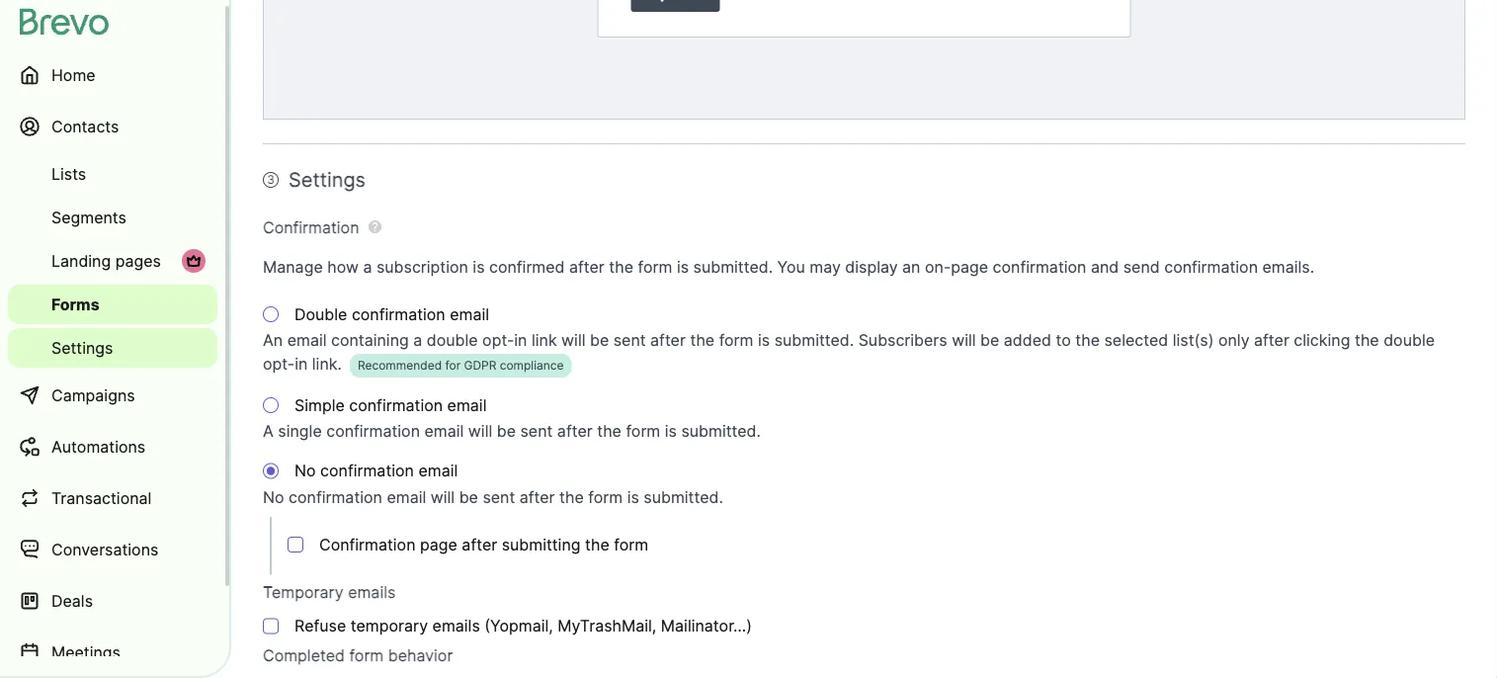 Task type: vqa. For each thing, say whether or not it's contained in the screenshot.
system.
no



Task type: describe. For each thing, give the bounding box(es) containing it.
will right link
[[562, 331, 586, 350]]

emails.
[[1263, 258, 1315, 277]]

added
[[1004, 331, 1052, 350]]

forms link
[[8, 285, 218, 324]]

manage
[[263, 258, 323, 277]]

subscription
[[377, 258, 468, 277]]

confirmation page after submitting the form
[[319, 535, 649, 555]]

completed
[[263, 647, 345, 666]]

lists link
[[8, 154, 218, 194]]

confirmed
[[489, 258, 565, 277]]

submitting
[[502, 535, 581, 555]]

single
[[278, 422, 322, 441]]

an
[[903, 258, 921, 277]]

confirmation for confirmation page after submitting the form
[[319, 535, 416, 555]]

subscribers
[[859, 331, 948, 350]]

pages
[[115, 251, 161, 270]]

3
[[267, 173, 275, 187]]

is inside an email containing a double opt-in link will be sent after the form is submitted. subscribers will be added to the selected list(s) only after clicking the double opt-in link.
[[758, 331, 770, 350]]

conversations
[[51, 540, 159, 559]]

gdpr
[[464, 359, 497, 373]]

1 vertical spatial emails
[[433, 617, 480, 636]]

1 horizontal spatial sent
[[521, 422, 553, 441]]

forms
[[51, 295, 100, 314]]

you
[[778, 258, 806, 277]]

to
[[1056, 331, 1071, 350]]

refuse temporary emails (yopmail, mytrashmail, mailinator…)
[[295, 617, 752, 636]]

a single confirmation email will be sent after the form is submitted.
[[263, 422, 761, 441]]

be up 'confirmation page after submitting the form' at left
[[459, 488, 478, 507]]

segments link
[[8, 198, 218, 237]]

be left the 'added'
[[981, 331, 1000, 350]]

home link
[[8, 51, 218, 99]]

confirmation for confirmation
[[263, 218, 359, 237]]

1 horizontal spatial opt-
[[483, 331, 514, 350]]

1 double from the left
[[427, 331, 478, 350]]

a
[[263, 422, 274, 441]]

selected
[[1105, 331, 1169, 350]]

sent inside an email containing a double opt-in link will be sent after the form is submitted. subscribers will be added to the selected list(s) only after clicking the double opt-in link.
[[614, 331, 646, 350]]

temporary
[[263, 583, 344, 603]]

landing
[[51, 251, 111, 270]]

automations link
[[8, 423, 218, 471]]

double confirmation email
[[295, 305, 489, 324]]

landing pages link
[[8, 241, 218, 281]]

email inside an email containing a double opt-in link will be sent after the form is submitted. subscribers will be added to the selected list(s) only after clicking the double opt-in link.
[[287, 331, 327, 350]]

1 vertical spatial opt-
[[263, 355, 295, 374]]

an email containing a double opt-in link will be sent after the form is submitted. subscribers will be added to the selected list(s) only after clicking the double opt-in link.
[[263, 331, 1436, 374]]

transactional
[[51, 488, 152, 508]]

email for no confirmation email
[[419, 462, 458, 481]]

submitted. inside an email containing a double opt-in link will be sent after the form is submitted. subscribers will be added to the selected list(s) only after clicking the double opt-in link.
[[775, 331, 854, 350]]

an
[[263, 331, 283, 350]]

segments
[[51, 208, 126, 227]]

email down simple confirmation email
[[425, 422, 464, 441]]

link.
[[312, 355, 342, 374]]

1 horizontal spatial page
[[951, 258, 989, 277]]

email for no confirmation email will be sent after the form is submitted.
[[387, 488, 426, 507]]

campaigns
[[51, 386, 135, 405]]

simple confirmation email
[[295, 396, 487, 415]]

clicking
[[1295, 331, 1351, 350]]

may
[[810, 258, 841, 277]]

containing
[[331, 331, 409, 350]]



Task type: locate. For each thing, give the bounding box(es) containing it.
the
[[609, 258, 634, 277], [690, 331, 715, 350], [1076, 331, 1100, 350], [1355, 331, 1380, 350], [597, 422, 622, 441], [560, 488, 584, 507], [585, 535, 610, 555]]

will right subscribers
[[952, 331, 976, 350]]

campaigns link
[[8, 372, 218, 419]]

a inside an email containing a double opt-in link will be sent after the form is submitted. subscribers will be added to the selected list(s) only after clicking the double opt-in link.
[[414, 331, 422, 350]]

2 vertical spatial sent
[[483, 488, 515, 507]]

0 vertical spatial a
[[363, 258, 372, 277]]

2 double from the left
[[1384, 331, 1436, 350]]

in left link
[[514, 331, 527, 350]]

mytrashmail,
[[558, 617, 657, 636]]

list(s)
[[1173, 331, 1215, 350]]

temporary
[[351, 617, 428, 636]]

1 vertical spatial page
[[420, 535, 458, 555]]

1 horizontal spatial double
[[1384, 331, 1436, 350]]

0 vertical spatial emails
[[348, 583, 396, 603]]

0 vertical spatial confirmation
[[263, 218, 359, 237]]

double
[[295, 305, 347, 324]]

1 vertical spatial sent
[[521, 422, 553, 441]]

deals
[[51, 591, 93, 611]]

sent down compliance
[[521, 422, 553, 441]]

will
[[562, 331, 586, 350], [952, 331, 976, 350], [468, 422, 493, 441], [431, 488, 455, 507]]

will down gdpr
[[468, 422, 493, 441]]

and
[[1091, 258, 1119, 277]]

double right clicking
[[1384, 331, 1436, 350]]

on-
[[925, 258, 951, 277]]

a
[[363, 258, 372, 277], [414, 331, 422, 350]]

settings inside settings link
[[51, 338, 113, 357]]

settings link
[[8, 328, 218, 368]]

2 horizontal spatial sent
[[614, 331, 646, 350]]

(yopmail,
[[485, 617, 553, 636]]

no for no confirmation email
[[295, 462, 316, 481]]

0 vertical spatial settings
[[289, 168, 366, 192]]

refuse
[[295, 617, 346, 636]]

be right link
[[590, 331, 609, 350]]

1 vertical spatial in
[[295, 355, 308, 374]]

email for simple confirmation email
[[447, 396, 487, 415]]

0 horizontal spatial opt-
[[263, 355, 295, 374]]

is
[[473, 258, 485, 277], [677, 258, 689, 277], [758, 331, 770, 350], [665, 422, 677, 441], [627, 488, 639, 507]]

0 horizontal spatial no
[[263, 488, 284, 507]]

conversations link
[[8, 526, 218, 573]]

emails up behavior
[[433, 617, 480, 636]]

settings right '3'
[[289, 168, 366, 192]]

0 horizontal spatial emails
[[348, 583, 396, 603]]

only
[[1219, 331, 1250, 350]]

display
[[846, 258, 898, 277]]

form inside an email containing a double opt-in link will be sent after the form is submitted. subscribers will be added to the selected list(s) only after clicking the double opt-in link.
[[719, 331, 754, 350]]

contacts link
[[8, 103, 218, 150]]

1 horizontal spatial emails
[[433, 617, 480, 636]]

email up recommended for gdpr compliance
[[450, 305, 489, 324]]

1 vertical spatial settings
[[51, 338, 113, 357]]

automations
[[51, 437, 146, 456]]

0 vertical spatial page
[[951, 258, 989, 277]]

temporary emails
[[263, 583, 396, 603]]

form
[[638, 258, 673, 277], [719, 331, 754, 350], [626, 422, 661, 441], [589, 488, 623, 507], [614, 535, 649, 555], [349, 647, 384, 666]]

how
[[327, 258, 359, 277]]

after
[[569, 258, 605, 277], [651, 331, 686, 350], [1255, 331, 1290, 350], [557, 422, 593, 441], [520, 488, 555, 507], [462, 535, 497, 555]]

be up no confirmation email will be sent after the form is submitted.
[[497, 422, 516, 441]]

left___rvooi image
[[186, 253, 202, 269]]

1 horizontal spatial in
[[514, 331, 527, 350]]

recommended for gdpr compliance
[[358, 359, 564, 373]]

0 vertical spatial opt-
[[483, 331, 514, 350]]

landing pages
[[51, 251, 161, 270]]

emails up temporary
[[348, 583, 396, 603]]

behavior
[[388, 647, 453, 666]]

0 vertical spatial sent
[[614, 331, 646, 350]]

no
[[295, 462, 316, 481], [263, 488, 284, 507]]

0 vertical spatial no
[[295, 462, 316, 481]]

compliance
[[500, 359, 564, 373]]

0 horizontal spatial page
[[420, 535, 458, 555]]

1 horizontal spatial no
[[295, 462, 316, 481]]

deals link
[[8, 577, 218, 625]]

0 vertical spatial in
[[514, 331, 527, 350]]

meetings link
[[8, 629, 218, 676]]

a up recommended at left
[[414, 331, 422, 350]]

lists
[[51, 164, 86, 183]]

no down single
[[295, 462, 316, 481]]

opt-
[[483, 331, 514, 350], [263, 355, 295, 374]]

be
[[590, 331, 609, 350], [981, 331, 1000, 350], [497, 422, 516, 441], [459, 488, 478, 507]]

email up no confirmation email will be sent after the form is submitted.
[[419, 462, 458, 481]]

0 horizontal spatial double
[[427, 331, 478, 350]]

meetings
[[51, 643, 121, 662]]

email down no confirmation email
[[387, 488, 426, 507]]

email
[[450, 305, 489, 324], [287, 331, 327, 350], [447, 396, 487, 415], [425, 422, 464, 441], [419, 462, 458, 481], [387, 488, 426, 507]]

1 vertical spatial no
[[263, 488, 284, 507]]

opt- up gdpr
[[483, 331, 514, 350]]

0 horizontal spatial sent
[[483, 488, 515, 507]]

opt- down an
[[263, 355, 295, 374]]

email down double
[[287, 331, 327, 350]]

sent right link
[[614, 331, 646, 350]]

1 horizontal spatial settings
[[289, 168, 366, 192]]

completed form behavior
[[263, 647, 453, 666]]

page right 'an'
[[951, 258, 989, 277]]

sent up 'confirmation page after submitting the form' at left
[[483, 488, 515, 507]]

0 horizontal spatial settings
[[51, 338, 113, 357]]

a right how
[[363, 258, 372, 277]]

1 vertical spatial a
[[414, 331, 422, 350]]

0 horizontal spatial in
[[295, 355, 308, 374]]

confirmation up temporary emails
[[319, 535, 416, 555]]

contacts
[[51, 117, 119, 136]]

no confirmation email will be sent after the form is submitted.
[[263, 488, 724, 507]]

no for no confirmation email will be sent after the form is submitted.
[[263, 488, 284, 507]]

simple
[[295, 396, 345, 415]]

email down recommended for gdpr compliance
[[447, 396, 487, 415]]

settings
[[289, 168, 366, 192], [51, 338, 113, 357]]

email for double confirmation email
[[450, 305, 489, 324]]

manage how a subscription is confirmed after the form is submitted. you may display an on-page confirmation and send confirmation emails.
[[263, 258, 1315, 277]]

for
[[445, 359, 461, 373]]

no confirmation email
[[295, 462, 458, 481]]

double up the for
[[427, 331, 478, 350]]

1 horizontal spatial a
[[414, 331, 422, 350]]

confirmation
[[263, 218, 359, 237], [319, 535, 416, 555]]

confirmation
[[993, 258, 1087, 277], [1165, 258, 1259, 277], [352, 305, 446, 324], [349, 396, 443, 415], [326, 422, 420, 441], [320, 462, 414, 481], [289, 488, 383, 507]]

in
[[514, 331, 527, 350], [295, 355, 308, 374]]

will up 'confirmation page after submitting the form' at left
[[431, 488, 455, 507]]

confirmation up manage
[[263, 218, 359, 237]]

emails
[[348, 583, 396, 603], [433, 617, 480, 636]]

link
[[532, 331, 557, 350]]

0 horizontal spatial a
[[363, 258, 372, 277]]

double
[[427, 331, 478, 350], [1384, 331, 1436, 350]]

1 vertical spatial confirmation
[[319, 535, 416, 555]]

settings down forms in the top left of the page
[[51, 338, 113, 357]]

page down no confirmation email will be sent after the form is submitted.
[[420, 535, 458, 555]]

send
[[1124, 258, 1160, 277]]

home
[[51, 65, 96, 85]]

page
[[951, 258, 989, 277], [420, 535, 458, 555]]

in left link.
[[295, 355, 308, 374]]

submitted.
[[694, 258, 773, 277], [775, 331, 854, 350], [682, 422, 761, 441], [644, 488, 724, 507]]

transactional link
[[8, 475, 218, 522]]

recommended
[[358, 359, 442, 373]]

mailinator…)
[[661, 617, 752, 636]]

sent
[[614, 331, 646, 350], [521, 422, 553, 441], [483, 488, 515, 507]]

no down a
[[263, 488, 284, 507]]



